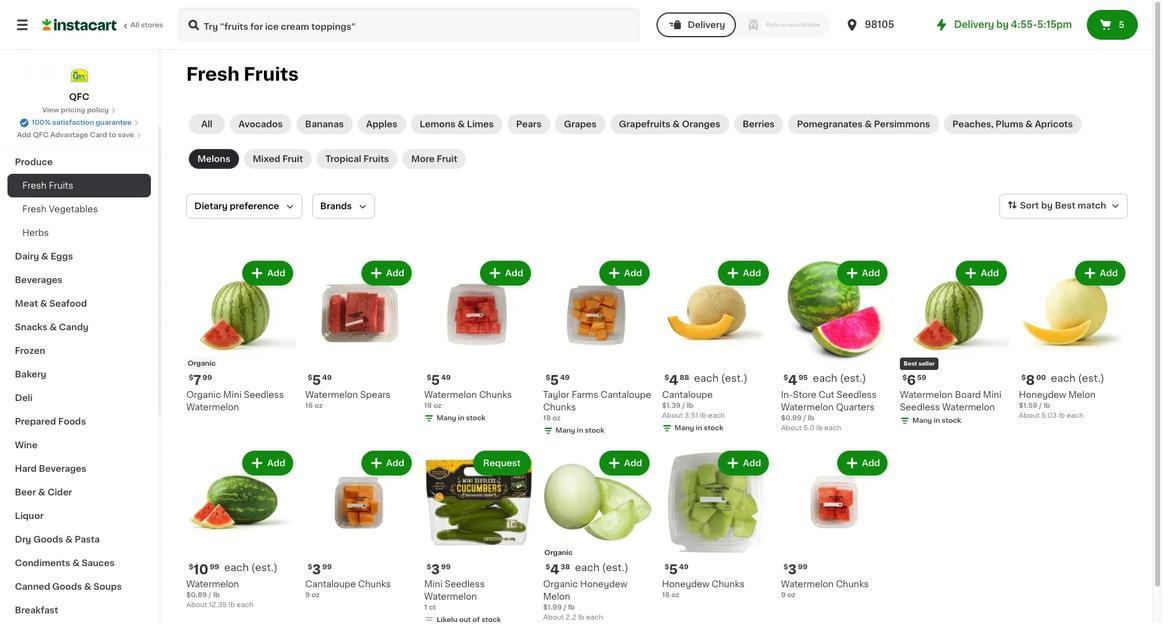 Task type: vqa. For each thing, say whether or not it's contained in the screenshot.


Task type: locate. For each thing, give the bounding box(es) containing it.
99 for cantaloupe chunks
[[322, 564, 332, 571]]

grapefruits & oranges
[[619, 120, 720, 129]]

oz inside the taylor farms cantaloupe chunks 18 oz
[[553, 415, 561, 422]]

1 $ 3 99 from the left
[[308, 563, 332, 577]]

fruits
[[244, 65, 299, 83], [364, 155, 389, 163], [49, 181, 73, 190]]

chunks inside watermelon chunks 9 oz
[[836, 580, 869, 589]]

store
[[793, 390, 817, 399]]

0 horizontal spatial 9
[[305, 592, 310, 599]]

in inside product group
[[934, 417, 940, 424]]

(est.) for $ 4 38
[[602, 563, 629, 573]]

all stores link
[[42, 7, 164, 42]]

fresh fruits
[[186, 65, 299, 83], [22, 181, 73, 190]]

0 horizontal spatial 3
[[312, 563, 321, 577]]

melon inside honeydew melon $1.59 / lb about 5.03 lb each
[[1069, 390, 1096, 399]]

$ inside $ 10 99
[[189, 564, 193, 571]]

sauces
[[82, 559, 115, 568]]

1 horizontal spatial melon
[[1069, 390, 1096, 399]]

qfc up view pricing policy 'link'
[[69, 93, 89, 101]]

0 vertical spatial best
[[1055, 201, 1076, 210]]

1 vertical spatial best
[[904, 361, 917, 366]]

seafood
[[49, 299, 87, 308]]

fresh fruits up avocados link
[[186, 65, 299, 83]]

fresh down produce
[[22, 181, 47, 190]]

& left candy
[[50, 323, 57, 332]]

honeydew inside honeydew melon $1.59 / lb about 5.03 lb each
[[1019, 390, 1067, 399]]

0 horizontal spatial honeydew
[[580, 580, 628, 589]]

each inside honeydew melon $1.59 / lb about 5.03 lb each
[[1067, 412, 1084, 419]]

by inside field
[[1041, 201, 1053, 210]]

/
[[682, 402, 685, 409], [1039, 402, 1042, 409], [803, 415, 806, 422], [209, 592, 212, 599], [564, 604, 567, 611]]

99 inside $ 7 99
[[203, 374, 212, 381]]

plums
[[996, 120, 1024, 129]]

add qfc advantage card to save link
[[17, 130, 142, 140]]

1 horizontal spatial 9
[[781, 592, 786, 599]]

99 up watermelon chunks 9 oz
[[798, 564, 808, 571]]

fruit right the more
[[437, 155, 457, 163]]

10
[[193, 563, 209, 577]]

$ 4 38
[[546, 563, 570, 577]]

$ left the 88
[[665, 374, 669, 381]]

2 9 from the left
[[781, 592, 786, 599]]

each right 5.0
[[825, 425, 841, 431]]

cider
[[47, 488, 72, 497]]

9 inside watermelon chunks 9 oz
[[781, 592, 786, 599]]

1 horizontal spatial cantaloupe
[[601, 390, 651, 399]]

organic down $ 4 38
[[543, 580, 578, 589]]

many down the watermelon board mini seedless watermelon
[[913, 417, 932, 424]]

(est.)
[[721, 373, 748, 383], [840, 373, 866, 383], [1078, 373, 1105, 383], [251, 563, 278, 573], [602, 563, 629, 573]]

goods
[[33, 536, 63, 544], [52, 583, 82, 591]]

oz inside the cantaloupe chunks 9 oz
[[312, 592, 320, 599]]

2 $ 3 99 from the left
[[427, 563, 451, 577]]

& inside grapefruits & oranges link
[[673, 120, 680, 129]]

best left match
[[1055, 201, 1076, 210]]

/ up 5.0
[[803, 415, 806, 422]]

product group containing 6
[[900, 258, 1009, 428]]

stock down cantaloupe $1.39 / lb about 3.51 lb each
[[704, 425, 724, 431]]

all left stores
[[130, 22, 139, 29]]

lb up 5.0
[[808, 415, 815, 422]]

chunks for honeydew chunks
[[712, 580, 745, 589]]

4 left 95
[[788, 374, 798, 387]]

(est.) up honeydew melon $1.59 / lb about 5.03 lb each at bottom right
[[1078, 373, 1105, 383]]

2 horizontal spatial 18
[[662, 592, 670, 599]]

0 horizontal spatial fruit
[[282, 155, 303, 163]]

1 fruit from the left
[[282, 155, 303, 163]]

honeydew for chunks
[[662, 580, 710, 589]]

many in stock down the watermelon board mini seedless watermelon
[[913, 417, 962, 424]]

0 vertical spatial qfc
[[69, 93, 89, 101]]

bananas
[[305, 120, 344, 129]]

$ inside the $ 4 95
[[784, 374, 788, 381]]

about down $1.39
[[662, 412, 683, 419]]

$ left '00'
[[1022, 374, 1026, 381]]

each (est.) inside $4.88 each (estimated) element
[[694, 373, 748, 383]]

hard beverages link
[[7, 457, 151, 481]]

3 up the mini seedless watermelon 1 ct
[[431, 563, 440, 577]]

deli link
[[7, 386, 151, 410]]

1 vertical spatial melon
[[543, 593, 570, 601]]

cantaloupe inside the taylor farms cantaloupe chunks 18 oz
[[601, 390, 651, 399]]

99 right 10
[[210, 564, 219, 571]]

1 horizontal spatial 4
[[669, 374, 679, 387]]

by left "4:55-"
[[997, 20, 1009, 29]]

& left limes
[[458, 120, 465, 129]]

oz for cantaloupe chunks
[[312, 592, 320, 599]]

38
[[561, 564, 570, 571]]

2 vertical spatial 18
[[662, 592, 670, 599]]

1 horizontal spatial honeydew
[[662, 580, 710, 589]]

oz inside watermelon spears 16 oz
[[315, 402, 323, 409]]

chunks for cantaloupe chunks
[[358, 580, 391, 589]]

best inside product group
[[904, 361, 917, 366]]

oz for honeydew chunks
[[672, 592, 680, 599]]

5.03
[[1042, 412, 1057, 419]]

condiments & sauces link
[[7, 552, 151, 575]]

best for best seller
[[904, 361, 917, 366]]

2 horizontal spatial honeydew
[[1019, 390, 1067, 399]]

1 vertical spatial beverages
[[39, 465, 86, 473]]

service type group
[[657, 12, 830, 37]]

1 vertical spatial by
[[1041, 201, 1053, 210]]

0 horizontal spatial $ 3 99
[[308, 563, 332, 577]]

$ 5 49
[[308, 374, 332, 387], [427, 374, 451, 387], [546, 374, 570, 387], [665, 563, 689, 577]]

goods for canned
[[52, 583, 82, 591]]

each (est.) up watermelon $0.89 / lb about 12.35 lb each
[[224, 563, 278, 573]]

0 horizontal spatial melon
[[543, 593, 570, 601]]

$ up organic mini seedless watermelon
[[189, 374, 193, 381]]

goods up condiments
[[33, 536, 63, 544]]

00
[[1036, 374, 1046, 381]]

None search field
[[178, 7, 641, 42]]

98105
[[865, 20, 894, 29]]

each right 3.51 in the right bottom of the page
[[708, 412, 725, 419]]

dairy
[[15, 252, 39, 261]]

49 up taylor at the bottom
[[560, 374, 570, 381]]

& inside lemons & limes link
[[458, 120, 465, 129]]

$4.95 each (estimated) element
[[781, 372, 890, 389]]

honeydew for melon
[[1019, 390, 1067, 399]]

fruits up fresh vegetables
[[49, 181, 73, 190]]

(est.) inside $4.88 each (estimated) element
[[721, 373, 748, 383]]

to
[[109, 132, 116, 139]]

qfc logo image
[[67, 65, 91, 88]]

$ 3 99
[[308, 563, 332, 577], [427, 563, 451, 577], [784, 563, 808, 577]]

0 vertical spatial melon
[[1069, 390, 1096, 399]]

0 vertical spatial goods
[[33, 536, 63, 544]]

chunks inside honeydew chunks 18 oz
[[712, 580, 745, 589]]

1 9 from the left
[[305, 592, 310, 599]]

2 horizontal spatial $ 3 99
[[784, 563, 808, 577]]

1 horizontal spatial fresh fruits
[[186, 65, 299, 83]]

each right '00'
[[1051, 373, 1076, 383]]

(est.) inside $4.95 each (estimated) element
[[840, 373, 866, 383]]

0 horizontal spatial 18
[[424, 402, 432, 409]]

organic up $ 7 99
[[188, 360, 216, 367]]

99 for watermelon chunks
[[798, 564, 808, 571]]

$ left the 38
[[546, 564, 550, 571]]

delivery for delivery
[[688, 21, 725, 29]]

seller
[[919, 361, 935, 366]]

0 vertical spatial by
[[997, 20, 1009, 29]]

(est.) up quarters
[[840, 373, 866, 383]]

lb right 5.0
[[817, 425, 823, 431]]

/ up 2.2
[[564, 604, 567, 611]]

$ 3 99 for mini seedless watermelon
[[427, 563, 451, 577]]

request button
[[474, 452, 530, 474]]

cantaloupe
[[601, 390, 651, 399], [662, 390, 713, 399], [305, 580, 356, 589]]

& inside peaches, plums & apricots "link"
[[1026, 120, 1033, 129]]

each right 12.35
[[237, 602, 254, 609]]

each (est.) inside '$10.99 each (estimated)' element
[[224, 563, 278, 573]]

each (est.) inside $4.38 each (estimated) element
[[575, 563, 629, 573]]

peaches, plums & apricots link
[[944, 114, 1082, 134]]

each (est.)
[[694, 373, 748, 383], [813, 373, 866, 383], [1051, 373, 1105, 383], [224, 563, 278, 573], [575, 563, 629, 573]]

melon down '$8.00 each (estimated)' "element"
[[1069, 390, 1096, 399]]

1 vertical spatial qfc
[[33, 132, 49, 139]]

2 vertical spatial fruits
[[49, 181, 73, 190]]

delivery inside delivery by 4:55-5:15pm link
[[954, 20, 994, 29]]

& left the persimmons
[[865, 120, 872, 129]]

(est.) inside $4.38 each (estimated) element
[[602, 563, 629, 573]]

0 horizontal spatial delivery
[[688, 21, 725, 29]]

each inside in-store cut seedless watermelon quarters $0.99 / lb about 5.0 lb each
[[825, 425, 841, 431]]

about down $0.89
[[186, 602, 207, 609]]

0 vertical spatial 18
[[424, 402, 432, 409]]

1 vertical spatial all
[[201, 120, 213, 129]]

bananas link
[[297, 114, 353, 134]]

each (est.) inside '$8.00 each (estimated)' "element"
[[1051, 373, 1105, 383]]

product group
[[186, 258, 295, 413], [305, 258, 414, 411], [424, 258, 533, 426], [543, 258, 652, 438], [662, 258, 771, 436], [781, 258, 890, 433], [900, 258, 1009, 428], [1019, 258, 1128, 421], [186, 448, 295, 611], [305, 448, 414, 601], [424, 448, 533, 622], [543, 448, 652, 622], [662, 448, 771, 601], [781, 448, 890, 601]]

about inside cantaloupe $1.39 / lb about 3.51 lb each
[[662, 412, 683, 419]]

& left eggs
[[41, 252, 48, 261]]

by right sort
[[1041, 201, 1053, 210]]

0 horizontal spatial cantaloupe
[[305, 580, 356, 589]]

& right 'meat'
[[40, 299, 47, 308]]

seedless inside in-store cut seedless watermelon quarters $0.99 / lb about 5.0 lb each
[[837, 390, 877, 399]]

2 horizontal spatial 3
[[788, 563, 797, 577]]

oz
[[315, 402, 323, 409], [434, 402, 442, 409], [553, 415, 561, 422], [312, 592, 320, 599], [672, 592, 680, 599], [788, 592, 796, 599]]

/ inside watermelon $0.89 / lb about 12.35 lb each
[[209, 592, 212, 599]]

& inside meat & seafood link
[[40, 299, 47, 308]]

1 horizontal spatial by
[[1041, 201, 1053, 210]]

fruits right tropical
[[364, 155, 389, 163]]

2 horizontal spatial cantaloupe
[[662, 390, 713, 399]]

$ 5 49 up taylor at the bottom
[[546, 374, 570, 387]]

1 horizontal spatial all
[[201, 120, 213, 129]]

& inside dairy & eggs link
[[41, 252, 48, 261]]

99 up the cantaloupe chunks 9 oz
[[322, 564, 332, 571]]

2 fruit from the left
[[437, 155, 457, 163]]

/ right '$1.59'
[[1039, 402, 1042, 409]]

stock
[[466, 415, 486, 422], [942, 417, 962, 424], [704, 425, 724, 431], [585, 427, 605, 434]]

99 right 7
[[203, 374, 212, 381]]

organic
[[188, 360, 216, 367], [186, 390, 221, 399], [545, 550, 573, 557], [543, 580, 578, 589]]

breakfast
[[15, 606, 58, 615]]

each inside cantaloupe $1.39 / lb about 3.51 lb each
[[708, 412, 725, 419]]

9
[[305, 592, 310, 599], [781, 592, 786, 599]]

$ 5 49 for watermelon spears
[[308, 374, 332, 387]]

0 horizontal spatial mini
[[223, 390, 242, 399]]

cut
[[819, 390, 835, 399]]

farms
[[572, 390, 599, 399]]

wine link
[[7, 434, 151, 457]]

& inside pomegranates & persimmons link
[[865, 120, 872, 129]]

$ 3 99 for cantaloupe chunks
[[308, 563, 332, 577]]

(est.) for $ 8 00
[[1078, 373, 1105, 383]]

$ up the mini seedless watermelon 1 ct
[[427, 564, 431, 571]]

fresh up all link
[[186, 65, 240, 83]]

each inside organic honeydew melon $1.99 / lb about 2.2 lb each
[[586, 614, 603, 621]]

1 horizontal spatial $ 3 99
[[427, 563, 451, 577]]

3 for watermelon chunks
[[788, 563, 797, 577]]

1 horizontal spatial 18
[[543, 415, 551, 422]]

lb
[[687, 402, 694, 409], [1044, 402, 1051, 409], [700, 412, 707, 419], [1059, 412, 1065, 419], [808, 415, 815, 422], [817, 425, 823, 431], [213, 592, 220, 599], [229, 602, 235, 609], [568, 604, 575, 611], [578, 614, 584, 621]]

49 for watermelon spears
[[322, 374, 332, 381]]

Best match Sort by field
[[1000, 194, 1128, 219]]

5 for watermelon spears
[[312, 374, 321, 387]]

lists
[[35, 66, 56, 75]]

0 horizontal spatial all
[[130, 22, 139, 29]]

$4.38 each (estimated) element
[[543, 562, 652, 578]]

$ 10 99
[[189, 563, 219, 577]]

again
[[63, 42, 87, 50]]

oz for watermelon spears
[[315, 402, 323, 409]]

& inside dry goods & pasta link
[[65, 536, 73, 544]]

$0.89
[[186, 592, 207, 599]]

oz inside watermelon chunks 9 oz
[[788, 592, 796, 599]]

49 for taylor farms cantaloupe chunks
[[560, 374, 570, 381]]

each (est.) inside $4.95 each (estimated) element
[[813, 373, 866, 383]]

1 horizontal spatial mini
[[424, 580, 443, 589]]

3 for cantaloupe chunks
[[312, 563, 321, 577]]

100% satisfaction guarantee button
[[19, 116, 139, 128]]

fresh up herbs
[[22, 205, 47, 214]]

condiments & sauces
[[15, 559, 115, 568]]

1 horizontal spatial delivery
[[954, 20, 994, 29]]

0 vertical spatial beverages
[[15, 276, 62, 285]]

chunks for watermelon chunks
[[836, 580, 869, 589]]

2 horizontal spatial 4
[[788, 374, 798, 387]]

1 3 from the left
[[312, 563, 321, 577]]

qfc
[[69, 93, 89, 101], [33, 132, 49, 139]]

2 horizontal spatial mini
[[983, 390, 1002, 399]]

spears
[[360, 390, 391, 399]]

taylor farms cantaloupe chunks 18 oz
[[543, 390, 651, 422]]

(est.) up organic honeydew melon $1.99 / lb about 2.2 lb each
[[602, 563, 629, 573]]

oz for watermelon chunks
[[788, 592, 796, 599]]

in down the watermelon board mini seedless watermelon
[[934, 417, 940, 424]]

seedless
[[244, 390, 284, 399], [837, 390, 877, 399], [900, 403, 940, 412], [445, 580, 485, 589]]

cantaloupe inside the cantaloupe chunks 9 oz
[[305, 580, 356, 589]]

in down watermelon chunks 18 oz
[[458, 415, 464, 422]]

1 horizontal spatial fruit
[[437, 155, 457, 163]]

(est.) inside '$10.99 each (estimated)' element
[[251, 563, 278, 573]]

$ left 59
[[903, 374, 907, 381]]

49 up watermelon chunks 18 oz
[[441, 374, 451, 381]]

&
[[458, 120, 465, 129], [673, 120, 680, 129], [865, 120, 872, 129], [1026, 120, 1033, 129], [41, 252, 48, 261], [40, 299, 47, 308], [50, 323, 57, 332], [38, 488, 45, 497], [65, 536, 73, 544], [72, 559, 80, 568], [84, 583, 91, 591]]

all stores
[[130, 22, 163, 29]]

fruits up avocados
[[244, 65, 299, 83]]

18 for honeydew
[[662, 592, 670, 599]]

0 horizontal spatial by
[[997, 20, 1009, 29]]

pricing
[[61, 107, 85, 114]]

& inside condiments & sauces link
[[72, 559, 80, 568]]

in-
[[781, 390, 793, 399]]

watermelon inside watermelon spears 16 oz
[[305, 390, 358, 399]]

delivery by 4:55-5:15pm link
[[934, 17, 1072, 32]]

in down 3.51 in the right bottom of the page
[[696, 425, 702, 431]]

watermelon inside in-store cut seedless watermelon quarters $0.99 / lb about 5.0 lb each
[[781, 403, 834, 412]]

honeydew inside honeydew chunks 18 oz
[[662, 580, 710, 589]]

2 vertical spatial fresh
[[22, 205, 47, 214]]

many in stock down 3.51 in the right bottom of the page
[[675, 425, 724, 431]]

stock down the watermelon board mini seedless watermelon
[[942, 417, 962, 424]]

snacks
[[15, 323, 47, 332]]

0 vertical spatial fruits
[[244, 65, 299, 83]]

all up melons
[[201, 120, 213, 129]]

many in stock inside product group
[[913, 417, 962, 424]]

delivery for delivery by 4:55-5:15pm
[[954, 20, 994, 29]]

about inside watermelon $0.89 / lb about 12.35 lb each
[[186, 602, 207, 609]]

1 vertical spatial goods
[[52, 583, 82, 591]]

& inside beer & cider link
[[38, 488, 45, 497]]

watermelon inside the mini seedless watermelon 1 ct
[[424, 593, 477, 601]]

$ up in-
[[784, 374, 788, 381]]

1 horizontal spatial 3
[[431, 563, 440, 577]]

1 vertical spatial fresh fruits
[[22, 181, 73, 190]]

& for seafood
[[40, 299, 47, 308]]

0 vertical spatial all
[[130, 22, 139, 29]]

18 inside watermelon chunks 18 oz
[[424, 402, 432, 409]]

tropical fruits
[[325, 155, 389, 163]]

watermelon chunks 9 oz
[[781, 580, 869, 599]]

qfc down the 100%
[[33, 132, 49, 139]]

chunks inside the cantaloupe chunks 9 oz
[[358, 580, 391, 589]]

& for limes
[[458, 120, 465, 129]]

(est.) up watermelon $0.89 / lb about 12.35 lb each
[[251, 563, 278, 573]]

each inside "element"
[[1051, 373, 1076, 383]]

each inside watermelon $0.89 / lb about 12.35 lb each
[[237, 602, 254, 609]]

0 horizontal spatial 4
[[550, 563, 560, 577]]

3 $ 3 99 from the left
[[784, 563, 808, 577]]

goods down condiments & sauces
[[52, 583, 82, 591]]

beverages
[[15, 276, 62, 285], [39, 465, 86, 473]]

fresh fruits up fresh vegetables
[[22, 181, 73, 190]]

cantaloupe inside cantaloupe $1.39 / lb about 3.51 lb each
[[662, 390, 713, 399]]

3 3 from the left
[[788, 563, 797, 577]]

2 3 from the left
[[431, 563, 440, 577]]

each right 5.03
[[1067, 412, 1084, 419]]

berries
[[743, 120, 775, 129]]

canned goods & soups link
[[7, 575, 151, 599]]

honeydew melon $1.59 / lb about 5.03 lb each
[[1019, 390, 1096, 419]]

each up cut
[[813, 373, 838, 383]]

snacks & candy link
[[7, 316, 151, 339]]

1 horizontal spatial qfc
[[69, 93, 89, 101]]

$ 5 49 up honeydew chunks 18 oz
[[665, 563, 689, 577]]

seedless inside organic mini seedless watermelon
[[244, 390, 284, 399]]

1 vertical spatial 18
[[543, 415, 551, 422]]

$ 5 49 up watermelon chunks 18 oz
[[427, 374, 451, 387]]

pomegranates
[[797, 120, 863, 129]]

$ 4 95
[[784, 374, 808, 387]]

& left the "oranges"
[[673, 120, 680, 129]]

delivery inside delivery button
[[688, 21, 725, 29]]

$ inside $ 4 88
[[665, 374, 669, 381]]

1 horizontal spatial best
[[1055, 201, 1076, 210]]

canned goods & soups
[[15, 583, 122, 591]]

1
[[424, 604, 427, 611]]

& inside snacks & candy link
[[50, 323, 57, 332]]

(est.) inside '$8.00 each (estimated)' "element"
[[1078, 373, 1105, 383]]

(est.) for $ 4 95
[[840, 373, 866, 383]]

oz inside honeydew chunks 18 oz
[[672, 592, 680, 599]]

& left sauces
[[72, 559, 80, 568]]

each (est.) up cut
[[813, 373, 866, 383]]

dietary preference button
[[186, 194, 302, 219]]

chunks inside watermelon chunks 18 oz
[[479, 390, 512, 399]]

99 up the mini seedless watermelon 1 ct
[[441, 564, 451, 571]]

apples
[[366, 120, 397, 129]]

goods for dry
[[33, 536, 63, 544]]

each (est.) up honeydew melon $1.59 / lb about 5.03 lb each at bottom right
[[1051, 373, 1105, 383]]

49 up watermelon spears 16 oz
[[322, 374, 332, 381]]

9 inside the cantaloupe chunks 9 oz
[[305, 592, 310, 599]]

$ inside $ 7 99
[[189, 374, 193, 381]]

melon
[[1069, 390, 1096, 399], [543, 593, 570, 601]]

& for candy
[[50, 323, 57, 332]]

best inside field
[[1055, 201, 1076, 210]]

0 horizontal spatial fruits
[[49, 181, 73, 190]]

mini inside the watermelon board mini seedless watermelon
[[983, 390, 1002, 399]]

1 vertical spatial fresh
[[22, 181, 47, 190]]

soups
[[94, 583, 122, 591]]

$ up $0.89
[[189, 564, 193, 571]]

delivery button
[[657, 12, 736, 37]]

2 horizontal spatial fruits
[[364, 155, 389, 163]]

3 up the cantaloupe chunks 9 oz
[[312, 563, 321, 577]]

frozen link
[[7, 339, 151, 363]]

18 inside honeydew chunks 18 oz
[[662, 592, 670, 599]]

best left seller
[[904, 361, 917, 366]]

5 for honeydew chunks
[[669, 563, 678, 577]]

by
[[997, 20, 1009, 29], [1041, 201, 1053, 210]]

$
[[189, 374, 193, 381], [308, 374, 312, 381], [427, 374, 431, 381], [546, 374, 550, 381], [665, 374, 669, 381], [784, 374, 788, 381], [903, 374, 907, 381], [1022, 374, 1026, 381], [189, 564, 193, 571], [308, 564, 312, 571], [427, 564, 431, 571], [546, 564, 550, 571], [665, 564, 669, 571], [784, 564, 788, 571]]

fruit
[[282, 155, 303, 163], [437, 155, 457, 163]]

5 for taylor farms cantaloupe chunks
[[550, 374, 559, 387]]

about
[[662, 412, 683, 419], [1019, 412, 1040, 419], [781, 425, 802, 431], [186, 602, 207, 609], [543, 614, 564, 621]]

watermelon
[[305, 390, 358, 399], [424, 390, 477, 399], [900, 390, 953, 399], [186, 403, 239, 412], [781, 403, 834, 412], [942, 403, 995, 412], [186, 580, 239, 589], [781, 580, 834, 589], [424, 593, 477, 601]]

0 horizontal spatial best
[[904, 361, 917, 366]]

each (est.) right the 38
[[575, 563, 629, 573]]

$ up the 16
[[308, 374, 312, 381]]



Task type: describe. For each thing, give the bounding box(es) containing it.
49 for honeydew chunks
[[679, 564, 689, 571]]

policy
[[87, 107, 109, 114]]

organic inside organic honeydew melon $1.99 / lb about 2.2 lb each
[[543, 580, 578, 589]]

product group containing 8
[[1019, 258, 1128, 421]]

fruit for more fruit
[[437, 155, 457, 163]]

& for eggs
[[41, 252, 48, 261]]

in-store cut seedless watermelon quarters $0.99 / lb about 5.0 lb each
[[781, 390, 877, 431]]

12.35
[[209, 602, 227, 609]]

lb up 3.51 in the right bottom of the page
[[687, 402, 694, 409]]

more
[[411, 155, 435, 163]]

many in stock down the taylor farms cantaloupe chunks 18 oz
[[556, 427, 605, 434]]

stock down watermelon chunks 18 oz
[[466, 415, 486, 422]]

$ 8 00
[[1022, 374, 1046, 387]]

it
[[55, 42, 61, 50]]

$ up the cantaloupe chunks 9 oz
[[308, 564, 312, 571]]

buy it again
[[35, 42, 87, 50]]

0 vertical spatial fresh
[[186, 65, 240, 83]]

hard beverages
[[15, 465, 86, 473]]

chunks inside the taylor farms cantaloupe chunks 18 oz
[[543, 403, 576, 412]]

1 horizontal spatial fruits
[[244, 65, 299, 83]]

49 for watermelon chunks
[[441, 374, 451, 381]]

$10.99 each (estimated) element
[[186, 562, 295, 578]]

watermelon spears 16 oz
[[305, 390, 391, 409]]

3 for mini seedless watermelon
[[431, 563, 440, 577]]

wine
[[15, 441, 38, 450]]

$ inside $ 6 59
[[903, 374, 907, 381]]

& for sauces
[[72, 559, 80, 568]]

each (est.) for $ 10 99
[[224, 563, 278, 573]]

seedless inside the watermelon board mini seedless watermelon
[[900, 403, 940, 412]]

fruit for mixed fruit
[[282, 155, 303, 163]]

16
[[305, 402, 313, 409]]

& for cider
[[38, 488, 45, 497]]

5 for watermelon chunks
[[431, 374, 440, 387]]

thanksgiving
[[15, 134, 74, 143]]

mini seedless watermelon 1 ct
[[424, 580, 485, 611]]

mini inside the mini seedless watermelon 1 ct
[[424, 580, 443, 589]]

watermelon board mini seedless watermelon
[[900, 390, 1002, 412]]

dry
[[15, 536, 31, 544]]

$ 7 99
[[189, 374, 212, 387]]

grapes
[[564, 120, 597, 129]]

99 for organic mini seedless watermelon
[[203, 374, 212, 381]]

tropical
[[325, 155, 361, 163]]

$ inside "$ 8 00"
[[1022, 374, 1026, 381]]

meat & seafood
[[15, 299, 87, 308]]

(est.) for $ 4 88
[[721, 373, 748, 383]]

delivery by 4:55-5:15pm
[[954, 20, 1072, 29]]

cantaloupe for $1.39
[[662, 390, 713, 399]]

4 for cantaloupe
[[669, 374, 679, 387]]

$ up taylor at the bottom
[[546, 374, 550, 381]]

melons
[[198, 155, 230, 163]]

peaches, plums & apricots
[[953, 120, 1073, 129]]

best seller
[[904, 361, 935, 366]]

berries link
[[734, 114, 784, 134]]

each up watermelon $0.89 / lb about 12.35 lb each
[[224, 563, 249, 573]]

best for best match
[[1055, 201, 1076, 210]]

lb right 2.2
[[578, 614, 584, 621]]

about inside honeydew melon $1.59 / lb about 5.03 lb each
[[1019, 412, 1040, 419]]

$ 5 49 for honeydew chunks
[[665, 563, 689, 577]]

18 inside the taylor farms cantaloupe chunks 18 oz
[[543, 415, 551, 422]]

quarters
[[836, 403, 875, 412]]

& inside canned goods & soups link
[[84, 583, 91, 591]]

dairy & eggs
[[15, 252, 73, 261]]

4 for organic honeydew melon
[[550, 563, 560, 577]]

fresh vegetables link
[[7, 198, 151, 221]]

seedless inside the mini seedless watermelon 1 ct
[[445, 580, 485, 589]]

lb right 5.03
[[1059, 412, 1065, 419]]

meat & seafood link
[[7, 292, 151, 316]]

product group containing 10
[[186, 448, 295, 611]]

hard
[[15, 465, 37, 473]]

qfc link
[[67, 65, 91, 103]]

3.51
[[685, 412, 698, 419]]

lemons
[[420, 120, 456, 129]]

dry goods & pasta link
[[7, 528, 151, 552]]

honeydew inside organic honeydew melon $1.99 / lb about 2.2 lb each
[[580, 580, 628, 589]]

$0.99
[[781, 415, 802, 422]]

$ 4 88
[[665, 374, 689, 387]]

fresh fruits link
[[7, 174, 151, 198]]

beer & cider link
[[7, 481, 151, 504]]

$ inside $ 4 38
[[546, 564, 550, 571]]

sort by
[[1020, 201, 1053, 210]]

card
[[90, 132, 107, 139]]

watermelon inside watermelon chunks 18 oz
[[424, 390, 477, 399]]

beer
[[15, 488, 36, 497]]

produce link
[[7, 150, 151, 174]]

$ up watermelon chunks 9 oz
[[784, 564, 788, 571]]

snacks & candy
[[15, 323, 89, 332]]

each right the 88
[[694, 373, 719, 383]]

99 inside $ 10 99
[[210, 564, 219, 571]]

dietary preference
[[194, 202, 279, 211]]

(est.) for $ 10 99
[[251, 563, 278, 573]]

vegetables
[[49, 205, 98, 214]]

watermelon inside watermelon $0.89 / lb about 12.35 lb each
[[186, 580, 239, 589]]

each (est.) for $ 4 38
[[575, 563, 629, 573]]

watermelon inside organic mini seedless watermelon
[[186, 403, 239, 412]]

$8.00 each (estimated) element
[[1019, 372, 1128, 389]]

5 inside button
[[1119, 21, 1125, 29]]

many inside product group
[[913, 417, 932, 424]]

recipes link
[[7, 103, 151, 127]]

0 horizontal spatial fresh fruits
[[22, 181, 73, 190]]

1 vertical spatial fruits
[[364, 155, 389, 163]]

many down taylor at the bottom
[[556, 427, 575, 434]]

organic up the 38
[[545, 550, 573, 557]]

foods
[[58, 417, 86, 426]]

in down the taylor farms cantaloupe chunks 18 oz
[[577, 427, 583, 434]]

4 for in-store cut seedless watermelon quarters
[[788, 374, 798, 387]]

view pricing policy link
[[42, 106, 116, 116]]

mixed
[[253, 155, 280, 163]]

/ inside honeydew melon $1.59 / lb about 5.03 lb each
[[1039, 402, 1042, 409]]

$ 6 59
[[903, 374, 927, 387]]

all for all stores
[[130, 22, 139, 29]]

lb right 12.35
[[229, 602, 235, 609]]

/ inside organic honeydew melon $1.99 / lb about 2.2 lb each
[[564, 604, 567, 611]]

Search field
[[179, 9, 639, 41]]

more fruit
[[411, 155, 457, 163]]

$ 5 49 for taylor farms cantaloupe chunks
[[546, 374, 570, 387]]

fresh for fresh vegetables link
[[22, 205, 47, 214]]

lb right 3.51 in the right bottom of the page
[[700, 412, 707, 419]]

pears
[[516, 120, 542, 129]]

prepared foods
[[15, 417, 86, 426]]

$1.99
[[543, 604, 562, 611]]

each (est.) for $ 4 88
[[694, 373, 748, 383]]

0 horizontal spatial qfc
[[33, 132, 49, 139]]

$1.59
[[1019, 402, 1038, 409]]

about inside organic honeydew melon $1.99 / lb about 2.2 lb each
[[543, 614, 564, 621]]

watermelon inside watermelon chunks 9 oz
[[781, 580, 834, 589]]

mini inside organic mini seedless watermelon
[[223, 390, 242, 399]]

lb up 2.2
[[568, 604, 575, 611]]

oranges
[[682, 120, 720, 129]]

instacart logo image
[[42, 17, 117, 32]]

lb up 5.03
[[1044, 402, 1051, 409]]

pomegranates & persimmons
[[797, 120, 930, 129]]

95
[[799, 374, 808, 381]]

lemons & limes link
[[411, 114, 503, 134]]

more fruit link
[[403, 149, 466, 169]]

herbs link
[[7, 221, 151, 245]]

mixed fruit link
[[244, 149, 312, 169]]

7
[[193, 374, 201, 387]]

stock inside product group
[[942, 417, 962, 424]]

$ up honeydew chunks 18 oz
[[665, 564, 669, 571]]

$ up watermelon chunks 18 oz
[[427, 374, 431, 381]]

canned
[[15, 583, 50, 591]]

cantaloupe $1.39 / lb about 3.51 lb each
[[662, 390, 725, 419]]

9 for cantaloupe
[[305, 592, 310, 599]]

melon inside organic honeydew melon $1.99 / lb about 2.2 lb each
[[543, 593, 570, 601]]

many down watermelon chunks 18 oz
[[437, 415, 456, 422]]

6
[[907, 374, 916, 387]]

& for oranges
[[673, 120, 680, 129]]

lb up 12.35
[[213, 592, 220, 599]]

/ inside cantaloupe $1.39 / lb about 3.51 lb each
[[682, 402, 685, 409]]

each (est.) for $ 4 95
[[813, 373, 866, 383]]

fresh for fresh fruits link at the top left of the page
[[22, 181, 47, 190]]

product group containing 7
[[186, 258, 295, 413]]

cantaloupe for chunks
[[305, 580, 356, 589]]

18 for watermelon
[[424, 402, 432, 409]]

9 for watermelon
[[781, 592, 786, 599]]

/ inside in-store cut seedless watermelon quarters $0.99 / lb about 5.0 lb each
[[803, 415, 806, 422]]

apples link
[[358, 114, 406, 134]]

beverages inside "link"
[[39, 465, 86, 473]]

each right the 38
[[575, 563, 600, 573]]

brands
[[320, 202, 352, 211]]

lemons & limes
[[420, 120, 494, 129]]

pomegranates & persimmons link
[[789, 114, 939, 134]]

$4.88 each (estimated) element
[[662, 372, 771, 389]]

view pricing policy
[[42, 107, 109, 114]]

many in stock down watermelon chunks 18 oz
[[437, 415, 486, 422]]

honeydew chunks 18 oz
[[662, 580, 745, 599]]

liquor link
[[7, 504, 151, 528]]

deli
[[15, 394, 33, 403]]

& for persimmons
[[865, 120, 872, 129]]

about inside in-store cut seedless watermelon quarters $0.99 / lb about 5.0 lb each
[[781, 425, 802, 431]]

$ 5 49 for watermelon chunks
[[427, 374, 451, 387]]

each (est.) for $ 8 00
[[1051, 373, 1105, 383]]

taylor
[[543, 390, 570, 399]]

99 for mini seedless watermelon
[[441, 564, 451, 571]]

watermelon $0.89 / lb about 12.35 lb each
[[186, 580, 254, 609]]

melons link
[[189, 149, 239, 169]]

all for all
[[201, 120, 213, 129]]

oz inside watermelon chunks 18 oz
[[434, 402, 442, 409]]

by for delivery
[[997, 20, 1009, 29]]

stock down the taylor farms cantaloupe chunks 18 oz
[[585, 427, 605, 434]]

buy
[[35, 42, 52, 50]]

$ 3 99 for watermelon chunks
[[784, 563, 808, 577]]

limes
[[467, 120, 494, 129]]

mixed fruit
[[253, 155, 303, 163]]

by for sort
[[1041, 201, 1053, 210]]

organic inside organic mini seedless watermelon
[[186, 390, 221, 399]]

many down 3.51 in the right bottom of the page
[[675, 425, 694, 431]]

tropical fruits link
[[317, 149, 398, 169]]

match
[[1078, 201, 1106, 210]]

peaches,
[[953, 120, 994, 129]]

5:15pm
[[1038, 20, 1072, 29]]

0 vertical spatial fresh fruits
[[186, 65, 299, 83]]

5 button
[[1087, 10, 1138, 40]]

5.0
[[804, 425, 815, 431]]

request
[[483, 459, 521, 467]]



